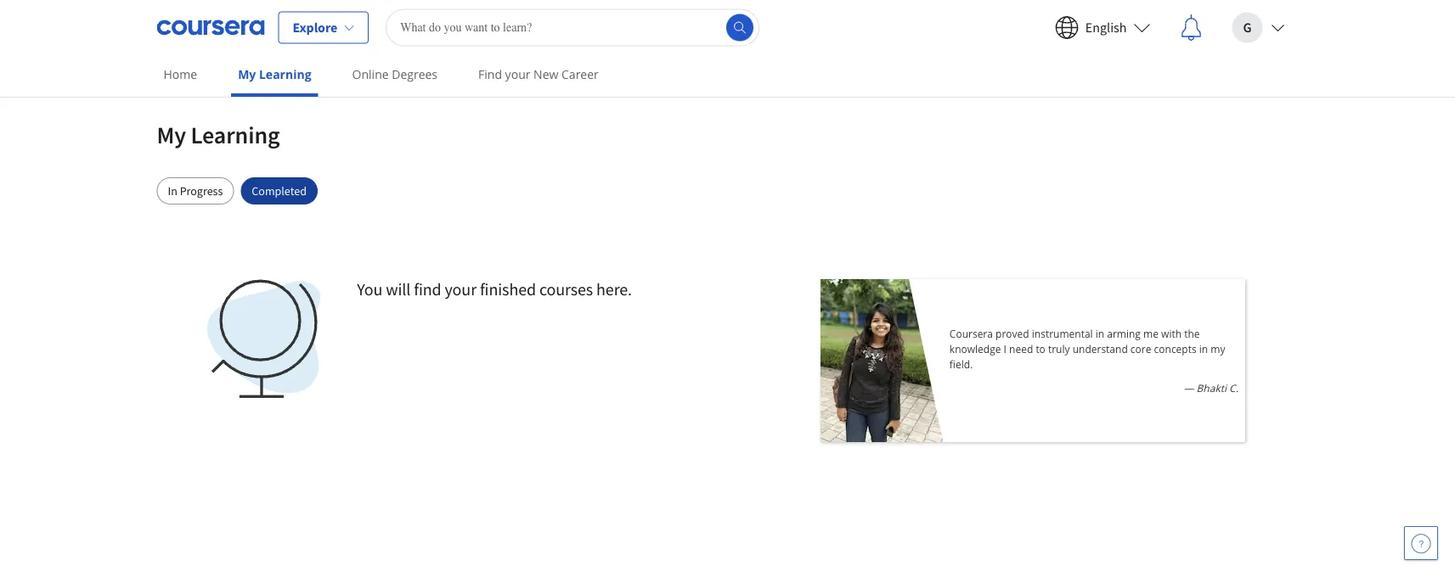 Task type: describe. For each thing, give the bounding box(es) containing it.
— bhakti c.
[[1184, 381, 1239, 395]]

concepts
[[1155, 342, 1197, 356]]

degrees
[[392, 66, 438, 82]]

me
[[1144, 327, 1159, 341]]

0 vertical spatial learning
[[259, 66, 312, 82]]

1 vertical spatial your
[[445, 279, 477, 300]]

1 vertical spatial in
[[1200, 342, 1209, 356]]

online degrees
[[352, 66, 438, 82]]

find
[[414, 279, 442, 300]]

g button
[[1219, 0, 1299, 55]]

courses
[[540, 279, 593, 300]]

bhakti
[[1197, 381, 1227, 395]]

finished
[[480, 279, 536, 300]]

online degrees link
[[346, 55, 445, 93]]

completed
[[252, 184, 307, 199]]

my
[[1211, 342, 1226, 356]]

completed button
[[241, 178, 318, 205]]

progress
[[180, 184, 223, 199]]

find your new career link
[[472, 55, 606, 93]]

in progress button
[[157, 178, 234, 205]]

will
[[386, 279, 411, 300]]

arming
[[1108, 327, 1141, 341]]

1 vertical spatial learning
[[191, 120, 280, 150]]

—
[[1184, 381, 1194, 395]]

i
[[1004, 342, 1007, 356]]

coursera image
[[157, 14, 265, 41]]

find
[[479, 66, 502, 82]]

need
[[1010, 342, 1034, 356]]

0 vertical spatial my learning
[[238, 66, 312, 82]]

my inside my learning link
[[238, 66, 256, 82]]

my learning link
[[231, 55, 318, 97]]

the
[[1185, 327, 1200, 341]]

career
[[562, 66, 599, 82]]

0 horizontal spatial in
[[1096, 327, 1105, 341]]

core
[[1131, 342, 1152, 356]]

you will find your finished courses here.
[[357, 279, 632, 300]]

truly
[[1049, 342, 1070, 356]]



Task type: vqa. For each thing, say whether or not it's contained in the screenshot.
Essentials inside which was designed to introduce themes included in the University Certificate. Foundations of Strategy covers the first week of material that is taught in module 3 of the Business Essentials University Certificate. You will learn the basic logic of how firms and markets function by using economic logic from a distinctly strategic perspective.
no



Task type: locate. For each thing, give the bounding box(es) containing it.
in
[[1096, 327, 1105, 341], [1200, 342, 1209, 356]]

0 horizontal spatial my
[[157, 120, 186, 150]]

your
[[505, 66, 531, 82], [445, 279, 477, 300]]

in
[[168, 184, 177, 199]]

english
[[1086, 19, 1127, 36]]

tab list
[[157, 178, 1299, 205]]

my learning up "progress"
[[157, 120, 280, 150]]

learning
[[259, 66, 312, 82], [191, 120, 280, 150]]

my learning
[[238, 66, 312, 82], [157, 120, 280, 150]]

field.
[[950, 357, 973, 371]]

here.
[[597, 279, 632, 300]]

in progress
[[168, 184, 223, 199]]

coursera
[[950, 327, 993, 341]]

to
[[1036, 342, 1046, 356]]

online
[[352, 66, 389, 82]]

None search field
[[386, 9, 760, 46]]

0 vertical spatial my
[[238, 66, 256, 82]]

knowledge
[[950, 342, 1002, 356]]

understand
[[1073, 342, 1128, 356]]

in left my
[[1200, 342, 1209, 356]]

1 horizontal spatial your
[[505, 66, 531, 82]]

g
[[1244, 19, 1252, 36]]

my learning down the explore
[[238, 66, 312, 82]]

my up in
[[157, 120, 186, 150]]

english button
[[1042, 0, 1165, 55]]

instrumental
[[1032, 327, 1093, 341]]

with
[[1162, 327, 1182, 341]]

help center image
[[1412, 534, 1432, 554]]

1 vertical spatial my learning
[[157, 120, 280, 150]]

1 horizontal spatial my
[[238, 66, 256, 82]]

0 vertical spatial in
[[1096, 327, 1105, 341]]

explore button
[[278, 11, 369, 44]]

home
[[164, 66, 197, 82]]

1 vertical spatial my
[[157, 120, 186, 150]]

learning up "progress"
[[191, 120, 280, 150]]

in up understand
[[1096, 327, 1105, 341]]

my down coursera image
[[238, 66, 256, 82]]

What do you want to learn? text field
[[386, 9, 760, 46]]

0 vertical spatial your
[[505, 66, 531, 82]]

find your new career
[[479, 66, 599, 82]]

learning down the explore
[[259, 66, 312, 82]]

0 horizontal spatial your
[[445, 279, 477, 300]]

proved
[[996, 327, 1030, 341]]

c.
[[1230, 381, 1239, 395]]

you
[[357, 279, 383, 300]]

1 horizontal spatial in
[[1200, 342, 1209, 356]]

your inside find your new career link
[[505, 66, 531, 82]]

my
[[238, 66, 256, 82], [157, 120, 186, 150]]

home link
[[157, 55, 204, 93]]

coursera proved instrumental in arming me with the knowledge i need to truly understand core concepts in my field.
[[950, 327, 1226, 371]]

tab list containing in progress
[[157, 178, 1299, 205]]

new
[[534, 66, 559, 82]]

globe image
[[204, 280, 323, 399]]

explore
[[293, 19, 338, 36]]



